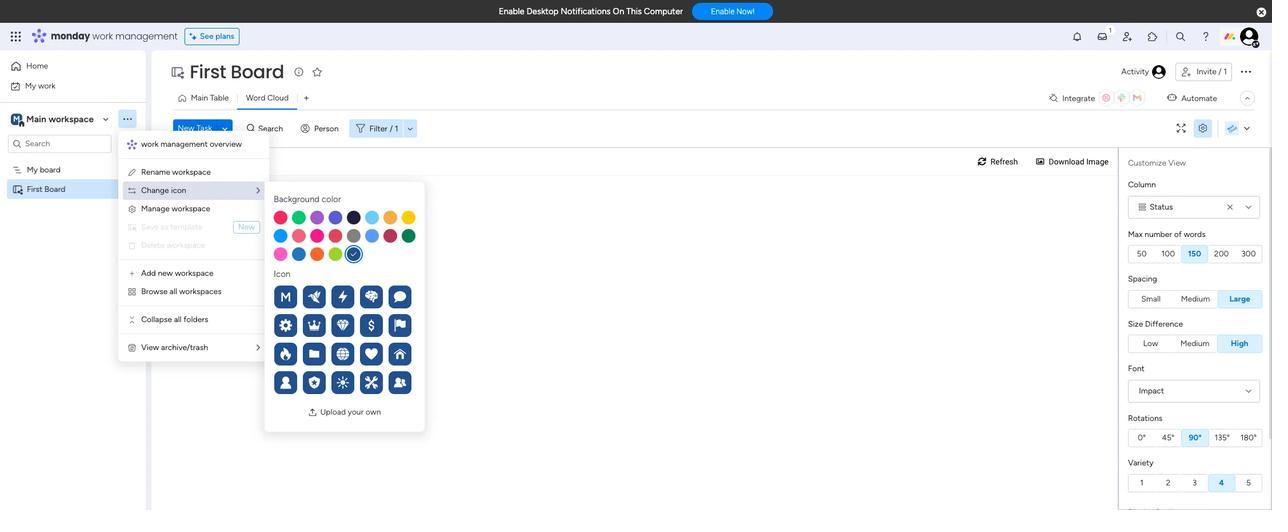 Task type: describe. For each thing, give the bounding box(es) containing it.
small
[[1142, 294, 1161, 304]]

v2 status outline image
[[1140, 203, 1146, 211]]

search everything image
[[1176, 31, 1187, 42]]

collapse all folders
[[141, 315, 208, 325]]

show board description image
[[292, 66, 306, 78]]

1 image
[[1106, 23, 1116, 36]]

my board
[[27, 165, 61, 175]]

3
[[1193, 478, 1197, 488]]

1 button
[[1129, 474, 1156, 493]]

size difference
[[1129, 319, 1184, 329]]

enable desktop notifications on this computer
[[499, 6, 683, 17]]

135° button
[[1210, 429, 1236, 448]]

1 horizontal spatial m
[[281, 290, 291, 305]]

90° button
[[1182, 429, 1210, 448]]

this
[[627, 6, 642, 17]]

list arrow image for change icon
[[257, 187, 260, 195]]

icon
[[171, 186, 186, 196]]

50
[[1138, 249, 1147, 259]]

rename workspace
[[141, 168, 211, 177]]

v2 search image
[[247, 122, 255, 135]]

workspace up workspaces
[[175, 269, 214, 278]]

autopilot image
[[1168, 90, 1178, 105]]

background
[[274, 194, 320, 205]]

first inside "list box"
[[27, 184, 43, 194]]

angle down image
[[222, 124, 228, 133]]

management inside menu
[[161, 140, 208, 149]]

column
[[1129, 180, 1157, 190]]

view inside menu
[[141, 343, 159, 353]]

max
[[1129, 230, 1143, 239]]

spacing
[[1129, 274, 1158, 284]]

1 inside button
[[1141, 478, 1144, 488]]

1 horizontal spatial first board
[[190, 59, 284, 85]]

all for browse
[[170, 287, 177, 297]]

see plans
[[200, 31, 235, 41]]

new
[[158, 269, 173, 278]]

m inside workspace icon
[[13, 114, 20, 124]]

collapse
[[141, 315, 172, 325]]

menu item containing save as template
[[128, 221, 260, 234]]

apps image
[[1148, 31, 1159, 42]]

customize
[[1129, 158, 1167, 168]]

4 button
[[1209, 474, 1236, 493]]

main table button
[[173, 89, 238, 107]]

3 button
[[1182, 474, 1209, 493]]

task
[[197, 124, 212, 133]]

collapse board header image
[[1244, 94, 1253, 103]]

0 horizontal spatial shareable board image
[[12, 184, 23, 195]]

list arrow image for view archive/trash
[[257, 344, 260, 352]]

medium for size difference
[[1181, 339, 1210, 349]]

100
[[1162, 249, 1176, 259]]

my for my board
[[27, 165, 38, 175]]

180°
[[1241, 433, 1257, 443]]

medium button for size difference
[[1173, 335, 1218, 353]]

menu containing work management overview
[[118, 131, 269, 362]]

home
[[26, 61, 48, 71]]

add to favorites image
[[312, 66, 323, 77]]

workspace for main workspace
[[49, 113, 94, 124]]

manage workspace image
[[128, 205, 137, 214]]

difference
[[1146, 319, 1184, 329]]

add new workspace
[[141, 269, 214, 278]]

new task
[[178, 124, 212, 133]]

main for main workspace
[[26, 113, 46, 124]]

workspaces
[[179, 287, 222, 297]]

view archive/trash
[[141, 343, 208, 353]]

rename
[[141, 168, 170, 177]]

save as template
[[141, 222, 203, 232]]

folders
[[184, 315, 208, 325]]

archive/trash
[[161, 343, 208, 353]]

word
[[246, 93, 266, 103]]

now!
[[737, 7, 755, 16]]

number
[[1145, 230, 1173, 239]]

90°
[[1189, 433, 1202, 443]]

variety
[[1129, 459, 1154, 468]]

icon
[[274, 269, 291, 279]]

word cloud button
[[238, 89, 297, 107]]

all for collapse
[[174, 315, 182, 325]]

change icon
[[141, 186, 186, 196]]

low
[[1144, 339, 1159, 349]]

manage
[[141, 204, 170, 214]]

0 vertical spatial management
[[115, 30, 178, 43]]

invite / 1
[[1197, 67, 1228, 77]]

filter
[[370, 124, 388, 134]]

rotations
[[1129, 414, 1163, 423]]

manage workspace
[[141, 204, 210, 214]]

workspace image
[[11, 113, 22, 126]]

45°
[[1163, 433, 1175, 443]]

medium button for spacing
[[1174, 290, 1218, 308]]

1 horizontal spatial shareable board image
[[170, 65, 184, 79]]

monday work management
[[51, 30, 178, 43]]

table
[[210, 93, 229, 103]]

upload your own button
[[304, 404, 386, 422]]

board inside "list box"
[[45, 184, 66, 194]]

200
[[1215, 249, 1230, 259]]

filter / 1
[[370, 124, 398, 134]]

notifications
[[561, 6, 611, 17]]

word cloud
[[246, 93, 289, 103]]

low button
[[1129, 335, 1173, 353]]

person button
[[296, 120, 346, 138]]

delete
[[141, 241, 165, 250]]

save
[[141, 222, 159, 232]]

impact
[[1140, 386, 1165, 396]]

300
[[1242, 249, 1257, 259]]

board
[[40, 165, 61, 175]]

cloud
[[267, 93, 289, 103]]

size
[[1129, 319, 1144, 329]]

add new workspace image
[[128, 269, 137, 278]]

view archive/trash image
[[128, 344, 137, 353]]

activity button
[[1117, 63, 1172, 81]]

4
[[1220, 478, 1225, 488]]

browse all workspaces image
[[128, 288, 137, 297]]

workspace options image
[[122, 113, 133, 125]]

overview
[[210, 140, 242, 149]]

/ for filter
[[390, 124, 393, 134]]

my for my work
[[25, 81, 36, 91]]

1 for filter / 1
[[395, 124, 398, 134]]

settings image
[[1194, 124, 1213, 133]]

0 vertical spatial first
[[190, 59, 226, 85]]

browse all workspaces
[[141, 287, 222, 297]]

add
[[141, 269, 156, 278]]



Task type: locate. For each thing, give the bounding box(es) containing it.
1 right invite at the right of page
[[1224, 67, 1228, 77]]

2 horizontal spatial work
[[141, 140, 159, 149]]

0 horizontal spatial first board
[[27, 184, 66, 194]]

0 vertical spatial all
[[170, 287, 177, 297]]

workspace down template
[[167, 241, 205, 250]]

0 vertical spatial /
[[1219, 67, 1222, 77]]

0 vertical spatial my
[[25, 81, 36, 91]]

1 list arrow image from the top
[[257, 187, 260, 195]]

0 horizontal spatial /
[[390, 124, 393, 134]]

all
[[170, 287, 177, 297], [174, 315, 182, 325]]

0 horizontal spatial board
[[45, 184, 66, 194]]

shareable board image
[[170, 65, 184, 79], [12, 184, 23, 195]]

1 left arrow down icon
[[395, 124, 398, 134]]

work inside button
[[38, 81, 56, 91]]

dapulse close image
[[1257, 7, 1267, 18]]

first up main table
[[190, 59, 226, 85]]

0 vertical spatial medium button
[[1174, 290, 1218, 308]]

work down home
[[38, 81, 56, 91]]

0 vertical spatial medium
[[1182, 294, 1211, 304]]

work inside menu
[[141, 140, 159, 149]]

first board down my board
[[27, 184, 66, 194]]

all left the folders
[[174, 315, 182, 325]]

see
[[200, 31, 214, 41]]

0 vertical spatial work
[[92, 30, 113, 43]]

desktop
[[527, 6, 559, 17]]

all down 'add new workspace'
[[170, 287, 177, 297]]

0 vertical spatial shareable board image
[[170, 65, 184, 79]]

workspace up search in workspace field
[[49, 113, 94, 124]]

work up rename
[[141, 140, 159, 149]]

customize view
[[1129, 158, 1187, 168]]

1 vertical spatial new
[[238, 222, 255, 232]]

dapulse integrations image
[[1050, 94, 1058, 103]]

main
[[191, 93, 208, 103], [26, 113, 46, 124]]

workspace for delete workspace
[[167, 241, 205, 250]]

workspace inside menu item
[[167, 241, 205, 250]]

main right workspace icon
[[26, 113, 46, 124]]

180° button
[[1236, 429, 1263, 448]]

work for monday
[[92, 30, 113, 43]]

list box containing my board
[[0, 158, 146, 353]]

1 vertical spatial m
[[281, 290, 291, 305]]

jacob simon image
[[1241, 27, 1259, 46]]

workspace for manage workspace
[[172, 204, 210, 214]]

m left main workspace
[[13, 114, 20, 124]]

my work
[[25, 81, 56, 91]]

high
[[1232, 339, 1249, 349]]

board up word
[[231, 59, 284, 85]]

large
[[1230, 294, 1251, 304]]

first board up table
[[190, 59, 284, 85]]

100 button
[[1156, 245, 1182, 264]]

0 vertical spatial first board
[[190, 59, 284, 85]]

0 vertical spatial list arrow image
[[257, 187, 260, 195]]

0 vertical spatial main
[[191, 93, 208, 103]]

1 horizontal spatial enable
[[711, 7, 735, 16]]

computer
[[644, 6, 683, 17]]

view right customize
[[1169, 158, 1187, 168]]

1 vertical spatial view
[[141, 343, 159, 353]]

on
[[613, 6, 625, 17]]

m down 'icon'
[[281, 290, 291, 305]]

automate
[[1182, 93, 1218, 103]]

medium button down difference
[[1173, 335, 1218, 353]]

first board inside "list box"
[[27, 184, 66, 194]]

new task button
[[173, 120, 217, 138]]

large button
[[1218, 290, 1263, 308]]

/ inside button
[[1219, 67, 1222, 77]]

0 vertical spatial view
[[1169, 158, 1187, 168]]

my left board
[[27, 165, 38, 175]]

integrate
[[1063, 93, 1096, 103]]

home button
[[7, 57, 123, 75]]

monday
[[51, 30, 90, 43]]

help image
[[1201, 31, 1212, 42]]

my inside button
[[25, 81, 36, 91]]

enable left desktop
[[499, 6, 525, 17]]

menu
[[118, 131, 269, 362]]

person
[[314, 124, 339, 134]]

upload
[[320, 408, 346, 417]]

2 vertical spatial 1
[[1141, 478, 1144, 488]]

first down my board
[[27, 184, 43, 194]]

0 horizontal spatial first
[[27, 184, 43, 194]]

view
[[1169, 158, 1187, 168], [141, 343, 159, 353]]

1 vertical spatial medium button
[[1173, 335, 1218, 353]]

0°
[[1138, 433, 1147, 443]]

0 horizontal spatial new
[[178, 124, 195, 133]]

change
[[141, 186, 169, 196]]

workspace for rename workspace
[[172, 168, 211, 177]]

select product image
[[10, 31, 22, 42]]

1 vertical spatial shareable board image
[[12, 184, 23, 195]]

0 vertical spatial m
[[13, 114, 20, 124]]

see plans button
[[185, 28, 240, 45]]

1 vertical spatial main
[[26, 113, 46, 124]]

small button
[[1129, 290, 1174, 308]]

1 vertical spatial list arrow image
[[257, 344, 260, 352]]

0 horizontal spatial enable
[[499, 6, 525, 17]]

change icon image
[[128, 186, 137, 196]]

notifications image
[[1072, 31, 1084, 42]]

medium down difference
[[1181, 339, 1210, 349]]

enable left now!
[[711, 7, 735, 16]]

50 button
[[1129, 245, 1156, 264]]

board down board
[[45, 184, 66, 194]]

work management overview
[[141, 140, 242, 149]]

options image
[[1240, 64, 1253, 78]]

rename workspace image
[[128, 168, 137, 177]]

1 vertical spatial my
[[27, 165, 38, 175]]

activity
[[1122, 67, 1150, 77]]

work right monday
[[92, 30, 113, 43]]

0 vertical spatial new
[[178, 124, 195, 133]]

medium for spacing
[[1182, 294, 1211, 304]]

main inside 'workspace selection' element
[[26, 113, 46, 124]]

1 down 'variety'
[[1141, 478, 1144, 488]]

my down home
[[25, 81, 36, 91]]

photo icon image
[[308, 408, 318, 417]]

0 horizontal spatial 1
[[395, 124, 398, 134]]

template
[[170, 222, 203, 232]]

work
[[92, 30, 113, 43], [38, 81, 56, 91], [141, 140, 159, 149]]

0 horizontal spatial main
[[26, 113, 46, 124]]

workspace
[[49, 113, 94, 124], [172, 168, 211, 177], [172, 204, 210, 214], [167, 241, 205, 250], [175, 269, 214, 278]]

1 horizontal spatial 1
[[1141, 478, 1144, 488]]

main for main table
[[191, 93, 208, 103]]

1 horizontal spatial main
[[191, 93, 208, 103]]

board
[[231, 59, 284, 85], [45, 184, 66, 194]]

enable for enable desktop notifications on this computer
[[499, 6, 525, 17]]

0 vertical spatial board
[[231, 59, 284, 85]]

/ for invite
[[1219, 67, 1222, 77]]

Search field
[[255, 121, 290, 137]]

1 horizontal spatial work
[[92, 30, 113, 43]]

list box
[[0, 158, 146, 353]]

5 button
[[1236, 474, 1263, 493]]

1 vertical spatial board
[[45, 184, 66, 194]]

new up delete workspace menu item
[[238, 222, 255, 232]]

arrow down image
[[404, 122, 417, 136]]

collapse all folders image
[[128, 316, 137, 325]]

list arrow image
[[257, 187, 260, 195], [257, 344, 260, 352]]

1 vertical spatial management
[[161, 140, 208, 149]]

enable for enable now!
[[711, 7, 735, 16]]

1 vertical spatial first board
[[27, 184, 66, 194]]

First Board field
[[187, 59, 287, 85]]

2 vertical spatial work
[[141, 140, 159, 149]]

menu item
[[128, 221, 260, 234]]

max number of words
[[1129, 230, 1206, 239]]

medium up difference
[[1182, 294, 1211, 304]]

1 horizontal spatial board
[[231, 59, 284, 85]]

150 button
[[1182, 245, 1209, 264]]

1 horizontal spatial new
[[238, 222, 255, 232]]

main inside button
[[191, 93, 208, 103]]

medium
[[1182, 294, 1211, 304], [1181, 339, 1210, 349]]

1 horizontal spatial first
[[190, 59, 226, 85]]

1 vertical spatial first
[[27, 184, 43, 194]]

1 vertical spatial all
[[174, 315, 182, 325]]

first board
[[190, 59, 284, 85], [27, 184, 66, 194]]

work for my
[[38, 81, 56, 91]]

1 for invite / 1
[[1224, 67, 1228, 77]]

add view image
[[304, 94, 309, 103]]

2 horizontal spatial 1
[[1224, 67, 1228, 77]]

browse
[[141, 287, 168, 297]]

enable inside button
[[711, 7, 735, 16]]

new inside menu item
[[238, 222, 255, 232]]

1 inside button
[[1224, 67, 1228, 77]]

1 vertical spatial /
[[390, 124, 393, 134]]

service icon image
[[128, 223, 137, 232]]

delete workspace image
[[128, 241, 137, 250]]

main table
[[191, 93, 229, 103]]

own
[[366, 408, 381, 417]]

medium button up difference
[[1174, 290, 1218, 308]]

0 horizontal spatial view
[[141, 343, 159, 353]]

as
[[161, 222, 168, 232]]

inbox image
[[1097, 31, 1109, 42]]

your
[[348, 408, 364, 417]]

0 horizontal spatial work
[[38, 81, 56, 91]]

my
[[25, 81, 36, 91], [27, 165, 38, 175]]

new up work management overview
[[178, 124, 195, 133]]

plans
[[216, 31, 235, 41]]

135°
[[1215, 433, 1230, 443]]

option
[[0, 160, 146, 162]]

upload your own
[[320, 408, 381, 417]]

open full screen image
[[1173, 124, 1191, 133]]

Search in workspace field
[[24, 137, 95, 150]]

1 horizontal spatial view
[[1169, 158, 1187, 168]]

delete workspace menu item
[[128, 239, 260, 253]]

0 vertical spatial 1
[[1224, 67, 1228, 77]]

workspace up template
[[172, 204, 210, 214]]

1 vertical spatial 1
[[395, 124, 398, 134]]

1 vertical spatial medium
[[1181, 339, 1210, 349]]

view right view archive/trash icon
[[141, 343, 159, 353]]

2 list arrow image from the top
[[257, 344, 260, 352]]

1 horizontal spatial /
[[1219, 67, 1222, 77]]

0 horizontal spatial m
[[13, 114, 20, 124]]

/ right invite at the right of page
[[1219, 67, 1222, 77]]

my work button
[[7, 77, 123, 95]]

new for new task
[[178, 124, 195, 133]]

main workspace
[[26, 113, 94, 124]]

new
[[178, 124, 195, 133], [238, 222, 255, 232]]

new for new
[[238, 222, 255, 232]]

workspace selection element
[[11, 112, 95, 127]]

2 button
[[1156, 474, 1182, 493]]

invite / 1 button
[[1176, 63, 1233, 81]]

new inside button
[[178, 124, 195, 133]]

main left table
[[191, 93, 208, 103]]

workspace up icon
[[172, 168, 211, 177]]

words
[[1184, 230, 1206, 239]]

invite members image
[[1122, 31, 1134, 42]]

font
[[1129, 364, 1145, 374]]

status
[[1150, 202, 1174, 212]]

0° button
[[1129, 429, 1156, 448]]

1 vertical spatial work
[[38, 81, 56, 91]]

150
[[1189, 249, 1202, 259]]

/ right the "filter"
[[390, 124, 393, 134]]

color
[[322, 194, 341, 205]]



Task type: vqa. For each thing, say whether or not it's contained in the screenshot.


